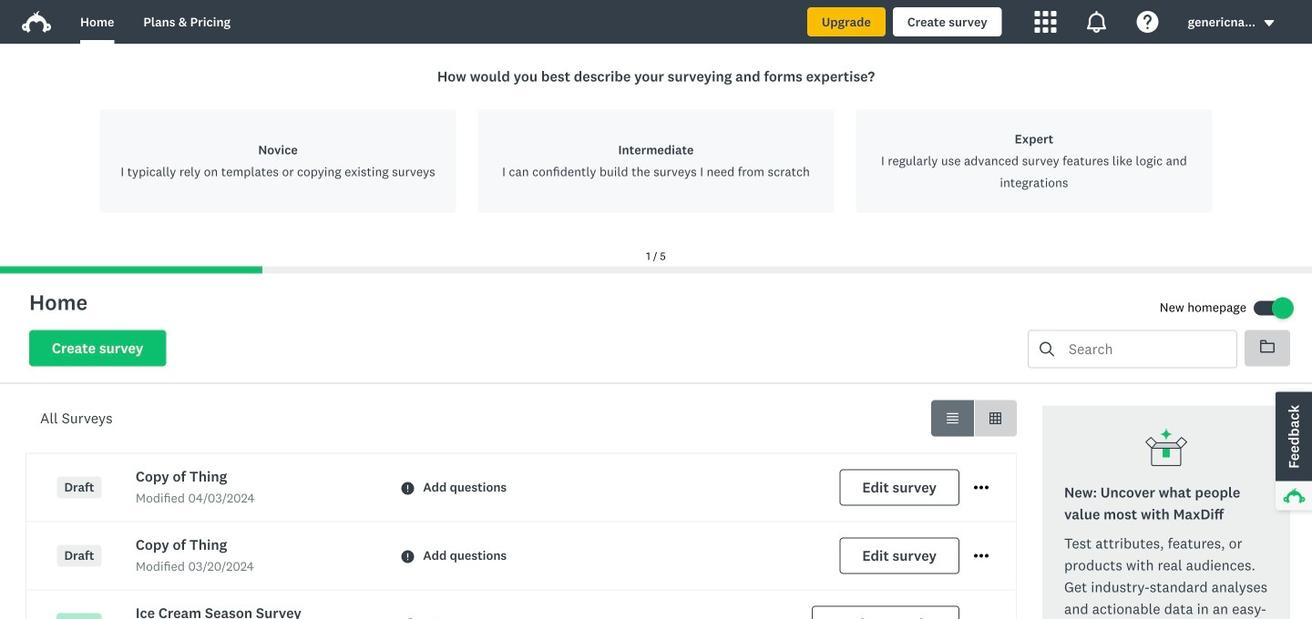 Task type: describe. For each thing, give the bounding box(es) containing it.
warning image
[[401, 551, 414, 564]]

warning image
[[401, 483, 414, 495]]

2 open menu image from the top
[[974, 549, 989, 564]]

Search text field
[[1055, 331, 1237, 368]]

1 brand logo image from the top
[[22, 7, 51, 36]]

1 open menu image from the top
[[974, 481, 989, 496]]



Task type: locate. For each thing, give the bounding box(es) containing it.
1 open menu image from the top
[[974, 486, 989, 490]]

max diff icon image
[[1145, 428, 1189, 472]]

open menu image
[[974, 481, 989, 496], [974, 555, 989, 558]]

dropdown arrow icon image
[[1263, 17, 1276, 30], [1265, 20, 1274, 26]]

products icon image
[[1035, 11, 1057, 33], [1035, 11, 1057, 33]]

0 vertical spatial open menu image
[[974, 481, 989, 496]]

folders image
[[1261, 340, 1275, 353]]

notification center icon image
[[1086, 11, 1108, 33]]

dialog
[[0, 44, 1312, 274]]

search image
[[1040, 342, 1055, 357], [1040, 342, 1055, 357]]

0 vertical spatial open menu image
[[974, 486, 989, 490]]

1 vertical spatial open menu image
[[974, 549, 989, 564]]

open menu image
[[974, 486, 989, 490], [974, 549, 989, 564]]

1 vertical spatial open menu image
[[974, 555, 989, 558]]

2 brand logo image from the top
[[22, 11, 51, 33]]

help icon image
[[1137, 11, 1159, 33]]

folders image
[[1261, 339, 1275, 354]]

brand logo image
[[22, 7, 51, 36], [22, 11, 51, 33]]

2 open menu image from the top
[[974, 555, 989, 558]]

group
[[931, 401, 1017, 437]]



Task type: vqa. For each thing, say whether or not it's contained in the screenshot.
Warning icon
yes



